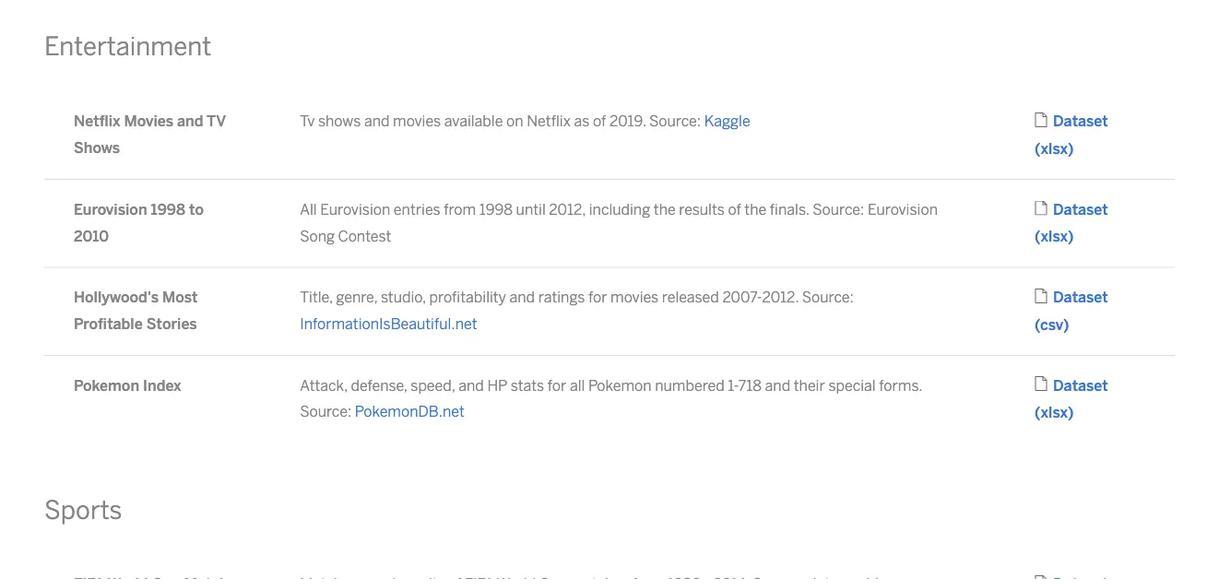 Task type: locate. For each thing, give the bounding box(es) containing it.
1998 left to
[[151, 201, 185, 218]]

speed,
[[411, 377, 455, 394]]

song
[[300, 227, 335, 245]]

source: inside attack, defense, speed, and hp stats for all pokemon numbered 1-718 and their special forms. source:
[[300, 403, 352, 421]]

all eurovision entries from 1998 until 2012, including the results of the finals. source: eurovision song contest
[[300, 201, 938, 245]]

hollywood's most profitable stories
[[74, 289, 198, 333]]

2007-
[[723, 289, 762, 306]]

for right ratings
[[588, 289, 607, 306]]

2 vertical spatial ( xlsx )
[[1035, 404, 1074, 422]]

forms.
[[879, 377, 923, 394]]

0 vertical spatial ( xlsx )
[[1035, 140, 1074, 157]]

tv
[[207, 113, 226, 130]]

of right results at the top right of the page
[[728, 201, 741, 218]]

all
[[300, 201, 317, 218]]

shows
[[74, 139, 120, 157]]

movies
[[393, 113, 441, 130], [611, 289, 659, 306]]

and left tv
[[177, 113, 203, 130]]

including
[[589, 201, 650, 218]]

of
[[593, 113, 606, 130], [728, 201, 741, 218]]

( xlsx )
[[1035, 140, 1074, 157], [1035, 228, 1074, 246], [1035, 404, 1074, 422]]

pokemon
[[74, 377, 139, 394], [588, 377, 652, 394]]

1998 left until
[[480, 201, 513, 218]]

all
[[570, 377, 585, 394]]

1998 inside eurovision 1998 to 2010
[[151, 201, 185, 218]]

source:
[[649, 113, 701, 130], [813, 201, 865, 218], [802, 289, 854, 306], [300, 403, 352, 421]]

1 vertical spatial xlsx
[[1041, 228, 1068, 246]]

for inside title, genre, studio, profitability and ratings for movies released 2007-2012. source: informationisbeautiful.net
[[588, 289, 607, 306]]

pokemon right all
[[588, 377, 652, 394]]

genre,
[[336, 289, 378, 306]]

2 ( xlsx ) from the top
[[1035, 228, 1074, 246]]

2 eurovision from the left
[[320, 201, 390, 218]]

1 vertical spatial ( xlsx )
[[1035, 228, 1074, 246]]

0 vertical spatial of
[[593, 113, 606, 130]]

from
[[444, 201, 476, 218]]

718
[[738, 377, 762, 394]]

( for title, genre, studio, profitability and ratings for movies released 2007-2012. source:
[[1035, 316, 1041, 334]]

on
[[506, 113, 524, 130]]

1 1998 from the left
[[151, 201, 185, 218]]

netflix
[[74, 113, 120, 130], [527, 113, 571, 130]]

for left all
[[548, 377, 567, 394]]

3 xlsx from the top
[[1041, 404, 1068, 422]]

and
[[177, 113, 203, 130], [364, 113, 390, 130], [510, 289, 535, 306], [459, 377, 484, 394], [765, 377, 791, 394]]

1 netflix from the left
[[74, 113, 120, 130]]

source: right finals. at the right top of page
[[813, 201, 865, 218]]

1 horizontal spatial netflix
[[527, 113, 571, 130]]

the left results at the top right of the page
[[654, 201, 676, 218]]

0 horizontal spatial of
[[593, 113, 606, 130]]

kaggle link
[[704, 113, 751, 130]]

dataset
[[1054, 113, 1109, 130], [1054, 201, 1109, 218], [1054, 289, 1109, 306], [1054, 377, 1109, 394]]

0 horizontal spatial 1998
[[151, 201, 185, 218]]

2 dataset from the top
[[1054, 201, 1109, 218]]

1-
[[728, 377, 738, 394]]

1 ( from the top
[[1035, 140, 1041, 157]]

1 dataset from the top
[[1054, 113, 1109, 130]]

1 vertical spatial for
[[548, 377, 567, 394]]

2 the from the left
[[745, 201, 767, 218]]

0 horizontal spatial the
[[654, 201, 676, 218]]

) for attack, defense, speed, and hp stats for all pokemon numbered 1-718 and their special forms. source:
[[1068, 404, 1074, 422]]

2010
[[74, 227, 109, 245]]

0 vertical spatial for
[[588, 289, 607, 306]]

3 ( xlsx ) from the top
[[1035, 404, 1074, 422]]

the
[[654, 201, 676, 218], [745, 201, 767, 218]]

pokemondb.net link
[[355, 403, 465, 421]]

(
[[1035, 140, 1041, 157], [1035, 228, 1041, 246], [1035, 316, 1041, 334], [1035, 404, 1041, 422]]

1 horizontal spatial movies
[[611, 289, 659, 306]]

for
[[588, 289, 607, 306], [548, 377, 567, 394]]

( for all eurovision entries from 1998 until 2012, including the results of the finals. source: eurovision song contest
[[1035, 228, 1041, 246]]

2 pokemon from the left
[[588, 377, 652, 394]]

2 ( from the top
[[1035, 228, 1041, 246]]

and left the hp
[[459, 377, 484, 394]]

)
[[1068, 140, 1074, 157], [1068, 228, 1074, 246], [1064, 316, 1070, 334], [1068, 404, 1074, 422]]

dataset for attack, defense, speed, and hp stats for all pokemon numbered 1-718 and their special forms. source:
[[1054, 377, 1109, 394]]

source: down attack,
[[300, 403, 352, 421]]

tv shows and movies available on netflix as of 2019. source: kaggle
[[300, 113, 751, 130]]

and right shows
[[364, 113, 390, 130]]

2 vertical spatial xlsx
[[1041, 404, 1068, 422]]

2 1998 from the left
[[480, 201, 513, 218]]

eurovision 1998 to 2010
[[74, 201, 204, 245]]

stories
[[146, 315, 197, 333]]

1 horizontal spatial for
[[588, 289, 607, 306]]

until
[[516, 201, 546, 218]]

2012.
[[762, 289, 799, 306]]

source: right 2012.
[[802, 289, 854, 306]]

1 eurovision from the left
[[74, 201, 147, 218]]

released
[[662, 289, 719, 306]]

1 horizontal spatial the
[[745, 201, 767, 218]]

movies left released
[[611, 289, 659, 306]]

2 horizontal spatial eurovision
[[868, 201, 938, 218]]

as
[[574, 113, 590, 130]]

available
[[444, 113, 503, 130]]

pokemondb.net
[[355, 403, 465, 421]]

index
[[143, 377, 181, 394]]

attack,
[[300, 377, 348, 394]]

3 ( from the top
[[1035, 316, 1041, 334]]

2 netflix from the left
[[527, 113, 571, 130]]

4 dataset from the top
[[1054, 377, 1109, 394]]

0 vertical spatial xlsx
[[1041, 140, 1068, 157]]

1 horizontal spatial pokemon
[[588, 377, 652, 394]]

dataset for all eurovision entries from 1998 until 2012, including the results of the finals. source: eurovision song contest
[[1054, 201, 1109, 218]]

most
[[162, 289, 198, 306]]

pokemon left index
[[74, 377, 139, 394]]

numbered
[[655, 377, 725, 394]]

1 vertical spatial movies
[[611, 289, 659, 306]]

of inside 'all eurovision entries from 1998 until 2012, including the results of the finals. source: eurovision song contest'
[[728, 201, 741, 218]]

0 horizontal spatial netflix
[[74, 113, 120, 130]]

profitability
[[429, 289, 506, 306]]

the left finals. at the right top of page
[[745, 201, 767, 218]]

profitable
[[74, 315, 143, 333]]

netflix up shows
[[74, 113, 120, 130]]

source: right 2019.
[[649, 113, 701, 130]]

to
[[189, 201, 204, 218]]

2 xlsx from the top
[[1041, 228, 1068, 246]]

1 the from the left
[[654, 201, 676, 218]]

kaggle
[[704, 113, 751, 130]]

0 horizontal spatial eurovision
[[74, 201, 147, 218]]

movies
[[124, 113, 173, 130]]

defense,
[[351, 377, 407, 394]]

their
[[794, 377, 825, 394]]

for inside attack, defense, speed, and hp stats for all pokemon numbered 1-718 and their special forms. source:
[[548, 377, 567, 394]]

( csv )
[[1035, 316, 1070, 334]]

1998 inside 'all eurovision entries from 1998 until 2012, including the results of the finals. source: eurovision song contest'
[[480, 201, 513, 218]]

eurovision inside eurovision 1998 to 2010
[[74, 201, 147, 218]]

0 vertical spatial movies
[[393, 113, 441, 130]]

attack, defense, speed, and hp stats for all pokemon numbered 1-718 and their special forms. source:
[[300, 377, 923, 421]]

netflix left as
[[527, 113, 571, 130]]

1998
[[151, 201, 185, 218], [480, 201, 513, 218]]

0 horizontal spatial pokemon
[[74, 377, 139, 394]]

1 vertical spatial of
[[728, 201, 741, 218]]

0 horizontal spatial for
[[548, 377, 567, 394]]

4 ( from the top
[[1035, 404, 1041, 422]]

xlsx
[[1041, 140, 1068, 157], [1041, 228, 1068, 246], [1041, 404, 1068, 422]]

1 horizontal spatial of
[[728, 201, 741, 218]]

( xlsx ) for all eurovision entries from 1998 until 2012, including the results of the finals. source: eurovision song contest
[[1035, 228, 1074, 246]]

eurovision
[[74, 201, 147, 218], [320, 201, 390, 218], [868, 201, 938, 218]]

1 horizontal spatial 1998
[[480, 201, 513, 218]]

movies left available
[[393, 113, 441, 130]]

3 dataset from the top
[[1054, 289, 1109, 306]]

1 horizontal spatial eurovision
[[320, 201, 390, 218]]

and left ratings
[[510, 289, 535, 306]]

of right as
[[593, 113, 606, 130]]



Task type: describe. For each thing, give the bounding box(es) containing it.
stats
[[511, 377, 544, 394]]

source: inside title, genre, studio, profitability and ratings for movies released 2007-2012. source: informationisbeautiful.net
[[802, 289, 854, 306]]

csv
[[1041, 316, 1064, 334]]

( xlsx ) for attack, defense, speed, and hp stats for all pokemon numbered 1-718 and their special forms. source:
[[1035, 404, 1074, 422]]

title, genre, studio, profitability and ratings for movies released 2007-2012. source: informationisbeautiful.net
[[300, 289, 854, 333]]

2012,
[[549, 201, 586, 218]]

informationisbeautiful.net
[[300, 315, 477, 333]]

dataset for title, genre, studio, profitability and ratings for movies released 2007-2012. source:
[[1054, 289, 1109, 306]]

source: inside 'all eurovision entries from 1998 until 2012, including the results of the finals. source: eurovision song contest'
[[813, 201, 865, 218]]

special
[[829, 377, 876, 394]]

0 horizontal spatial movies
[[393, 113, 441, 130]]

and inside netflix movies and tv shows
[[177, 113, 203, 130]]

informationisbeautiful.net link
[[300, 315, 477, 333]]

pokemon index
[[74, 377, 181, 394]]

xlsx for all eurovision entries from 1998 until 2012, including the results of the finals. source: eurovision song contest
[[1041, 228, 1068, 246]]

xlsx for attack, defense, speed, and hp stats for all pokemon numbered 1-718 and their special forms. source:
[[1041, 404, 1068, 422]]

for for movies
[[588, 289, 607, 306]]

ratings
[[538, 289, 585, 306]]

tv
[[300, 113, 315, 130]]

netflix inside netflix movies and tv shows
[[74, 113, 120, 130]]

dataset for tv shows and movies available on netflix as of 2019. source:
[[1054, 113, 1109, 130]]

( for tv shows and movies available on netflix as of 2019. source:
[[1035, 140, 1041, 157]]

) for title, genre, studio, profitability and ratings for movies released 2007-2012. source:
[[1064, 316, 1070, 334]]

netflix movies and tv shows
[[74, 113, 226, 157]]

1 pokemon from the left
[[74, 377, 139, 394]]

studio,
[[381, 289, 426, 306]]

and right 718
[[765, 377, 791, 394]]

title,
[[300, 289, 333, 306]]

entertainment
[[44, 32, 211, 62]]

hp
[[487, 377, 508, 394]]

) for all eurovision entries from 1998 until 2012, including the results of the finals. source: eurovision song contest
[[1068, 228, 1074, 246]]

pokemon inside attack, defense, speed, and hp stats for all pokemon numbered 1-718 and their special forms. source:
[[588, 377, 652, 394]]

hollywood's
[[74, 289, 159, 306]]

finals.
[[770, 201, 810, 218]]

shows
[[318, 113, 361, 130]]

results
[[679, 201, 725, 218]]

3 eurovision from the left
[[868, 201, 938, 218]]

for for all
[[548, 377, 567, 394]]

( for attack, defense, speed, and hp stats for all pokemon numbered 1-718 and their special forms. source:
[[1035, 404, 1041, 422]]

entries
[[394, 201, 441, 218]]

movies inside title, genre, studio, profitability and ratings for movies released 2007-2012. source: informationisbeautiful.net
[[611, 289, 659, 306]]

1 xlsx from the top
[[1041, 140, 1068, 157]]

sports
[[44, 495, 122, 525]]

and inside title, genre, studio, profitability and ratings for movies released 2007-2012. source: informationisbeautiful.net
[[510, 289, 535, 306]]

1 ( xlsx ) from the top
[[1035, 140, 1074, 157]]

2019.
[[610, 113, 646, 130]]

) for tv shows and movies available on netflix as of 2019. source:
[[1068, 140, 1074, 157]]

contest
[[338, 227, 391, 245]]



Task type: vqa. For each thing, say whether or not it's contained in the screenshot.


